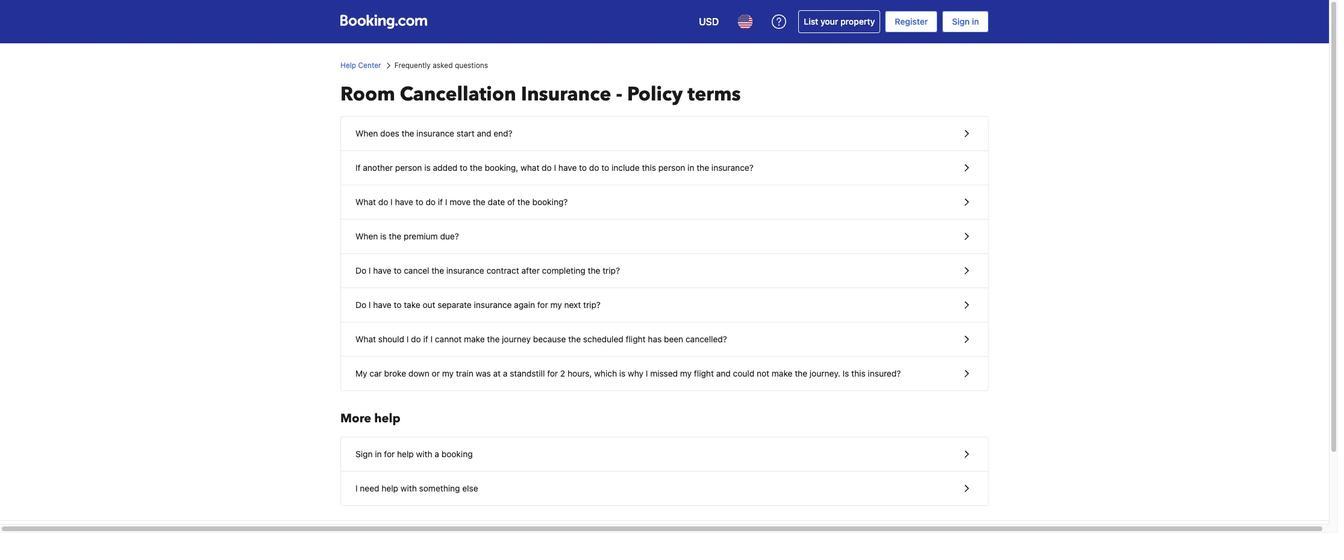 Task type: describe. For each thing, give the bounding box(es) containing it.
the right does
[[402, 128, 414, 139]]

do down another
[[378, 197, 388, 207]]

this inside 'button'
[[642, 163, 656, 173]]

have left cancel on the left
[[373, 266, 391, 276]]

usd button
[[692, 7, 726, 36]]

do left include at top
[[589, 163, 599, 173]]

and inside the my car broke down or my train was at a standstill for 2 hours, which is why i missed my flight and could not make the journey. is this insured? button
[[716, 369, 731, 379]]

in for sign in for help with a booking
[[375, 449, 382, 460]]

and inside when does the insurance start and end? button
[[477, 128, 491, 139]]

insurance?
[[711, 163, 754, 173]]

what should i do if i cannot make the journey because the scheduled flight has been cancelled? button
[[341, 323, 988, 357]]

something
[[419, 484, 460, 494]]

help inside sign in for help with a booking link
[[397, 449, 414, 460]]

start
[[457, 128, 475, 139]]

i need help with something else
[[355, 484, 478, 494]]

room cancellation insurance - policy terms
[[340, 81, 741, 108]]

sign in for help with a booking link
[[341, 438, 988, 472]]

list your property link
[[798, 10, 880, 33]]

do inside button
[[411, 334, 421, 345]]

hours,
[[568, 369, 592, 379]]

scheduled
[[583, 334, 623, 345]]

-
[[616, 81, 622, 108]]

if another person is added to the booking, what do i have to do to include this person in the insurance? button
[[341, 151, 988, 186]]

do i have to take out separate insurance again for my next trip? button
[[341, 289, 988, 323]]

what should i do if i cannot make the journey because the scheduled flight has been cancelled?
[[355, 334, 727, 345]]

the left date on the top
[[473, 197, 485, 207]]

should
[[378, 334, 404, 345]]

the right "because"
[[568, 334, 581, 345]]

asked
[[433, 61, 453, 70]]

0 vertical spatial with
[[416, 449, 432, 460]]

if inside button
[[438, 197, 443, 207]]

when for when is the premium due?
[[355, 231, 378, 242]]

down
[[408, 369, 429, 379]]

1 person from the left
[[395, 163, 422, 173]]

flight inside button
[[626, 334, 646, 345]]

have inside button
[[395, 197, 413, 207]]

date
[[488, 197, 505, 207]]

more help
[[340, 411, 400, 427]]

insurance
[[521, 81, 611, 108]]

1 vertical spatial with
[[401, 484, 417, 494]]

a inside button
[[503, 369, 508, 379]]

this inside button
[[851, 369, 866, 379]]

booking
[[441, 449, 473, 460]]

sign in for help with a booking button
[[341, 438, 988, 472]]

at
[[493, 369, 501, 379]]

2 horizontal spatial my
[[680, 369, 692, 379]]

due?
[[440, 231, 459, 242]]

register link
[[885, 11, 938, 33]]

frequently
[[394, 61, 431, 70]]

end?
[[494, 128, 512, 139]]

i down another
[[390, 197, 393, 207]]

completing
[[542, 266, 585, 276]]

trip? inside do i have to cancel the insurance contract after completing the trip? button
[[603, 266, 620, 276]]

sign for sign in
[[952, 16, 970, 27]]

property
[[840, 16, 875, 27]]

2 person from the left
[[658, 163, 685, 173]]

terms
[[688, 81, 741, 108]]

booking.com online hotel reservations image
[[340, 14, 427, 29]]

2 vertical spatial insurance
[[474, 300, 512, 310]]

list your property
[[804, 16, 875, 27]]

is inside button
[[380, 231, 387, 242]]

the left premium
[[389, 231, 401, 242]]

what do i have to do if i move the date of the booking? button
[[341, 186, 988, 220]]

the right completing
[[588, 266, 600, 276]]

my
[[355, 369, 367, 379]]

i need help with something else button
[[341, 472, 988, 506]]

in inside 'button'
[[687, 163, 694, 173]]

if
[[355, 163, 361, 173]]

the right cancel on the left
[[431, 266, 444, 276]]

when is the premium due?
[[355, 231, 459, 242]]

out
[[423, 300, 435, 310]]

broke
[[384, 369, 406, 379]]

is
[[843, 369, 849, 379]]

cancelled?
[[686, 334, 727, 345]]

added
[[433, 163, 457, 173]]

another
[[363, 163, 393, 173]]

if inside button
[[423, 334, 428, 345]]

my car broke down or my train was at a standstill for 2 hours, which is why i missed my flight and could not make the journey. is this insured? button
[[341, 357, 988, 391]]

contract
[[486, 266, 519, 276]]

when is the premium due? button
[[341, 220, 988, 254]]

cancellation
[[400, 81, 516, 108]]

need
[[360, 484, 379, 494]]

usd
[[699, 16, 719, 27]]

i left cannot
[[430, 334, 433, 345]]

cancel
[[404, 266, 429, 276]]

my car broke down or my train was at a standstill for 2 hours, which is why i missed my flight and could not make the journey. is this insured?
[[355, 369, 901, 379]]

0 vertical spatial for
[[537, 300, 548, 310]]

i right should
[[407, 334, 409, 345]]

sign in
[[952, 16, 979, 27]]

the left journey.
[[795, 369, 807, 379]]

do for do i have to take out separate insurance again for my next trip?
[[355, 300, 366, 310]]

a inside button
[[435, 449, 439, 460]]

do right what
[[542, 163, 552, 173]]

do i have to cancel the insurance contract after completing the trip?
[[355, 266, 620, 276]]

because
[[533, 334, 566, 345]]

what
[[521, 163, 539, 173]]

the left booking,
[[470, 163, 482, 173]]

what for what do i have to do if i move the date of the booking?
[[355, 197, 376, 207]]

list
[[804, 16, 818, 27]]

have left take
[[373, 300, 391, 310]]

in for sign in
[[972, 16, 979, 27]]

of
[[507, 197, 515, 207]]

do i have to cancel the insurance contract after completing the trip? button
[[341, 254, 988, 289]]

has
[[648, 334, 662, 345]]

the left journey
[[487, 334, 500, 345]]

after
[[521, 266, 540, 276]]

journey.
[[810, 369, 840, 379]]

center
[[358, 61, 381, 70]]

when does the insurance start and end? button
[[341, 117, 988, 151]]

room
[[340, 81, 395, 108]]

why
[[628, 369, 643, 379]]

is inside button
[[619, 369, 626, 379]]

next
[[564, 300, 581, 310]]

again
[[514, 300, 535, 310]]

include
[[611, 163, 640, 173]]

does
[[380, 128, 399, 139]]

when does the insurance start and end?
[[355, 128, 512, 139]]



Task type: vqa. For each thing, say whether or not it's contained in the screenshot.
Excellent
no



Task type: locate. For each thing, give the bounding box(es) containing it.
i left take
[[369, 300, 371, 310]]

do
[[542, 163, 552, 173], [589, 163, 599, 173], [378, 197, 388, 207], [426, 197, 436, 207], [411, 334, 421, 345]]

this right "is"
[[851, 369, 866, 379]]

make inside what should i do if i cannot make the journey because the scheduled flight has been cancelled? button
[[464, 334, 485, 345]]

1 horizontal spatial and
[[716, 369, 731, 379]]

the left insurance?
[[697, 163, 709, 173]]

when for when does the insurance start and end?
[[355, 128, 378, 139]]

for left 2
[[547, 369, 558, 379]]

what do i have to do if i move the date of the booking?
[[355, 197, 568, 207]]

been
[[664, 334, 683, 345]]

0 vertical spatial make
[[464, 334, 485, 345]]

policy
[[627, 81, 683, 108]]

0 horizontal spatial and
[[477, 128, 491, 139]]

if left cannot
[[423, 334, 428, 345]]

insurance left again
[[474, 300, 512, 310]]

what
[[355, 197, 376, 207], [355, 334, 376, 345]]

0 horizontal spatial in
[[375, 449, 382, 460]]

0 vertical spatial do
[[355, 266, 366, 276]]

0 vertical spatial what
[[355, 197, 376, 207]]

my right the missed
[[680, 369, 692, 379]]

help
[[340, 61, 356, 70]]

trip? right completing
[[603, 266, 620, 276]]

journey
[[502, 334, 531, 345]]

trip? inside do i have to take out separate insurance again for my next trip? button
[[583, 300, 601, 310]]

2 when from the top
[[355, 231, 378, 242]]

my
[[550, 300, 562, 310], [442, 369, 454, 379], [680, 369, 692, 379]]

and
[[477, 128, 491, 139], [716, 369, 731, 379]]

do i have to take out separate insurance again for my next trip?
[[355, 300, 601, 310]]

1 vertical spatial is
[[380, 231, 387, 242]]

help right more
[[374, 411, 400, 427]]

flight down cancelled?
[[694, 369, 714, 379]]

insurance
[[416, 128, 454, 139], [446, 266, 484, 276], [474, 300, 512, 310]]

in
[[972, 16, 979, 27], [687, 163, 694, 173], [375, 449, 382, 460]]

1 horizontal spatial is
[[424, 163, 431, 173]]

1 horizontal spatial flight
[[694, 369, 714, 379]]

i left 'move'
[[445, 197, 447, 207]]

flight
[[626, 334, 646, 345], [694, 369, 714, 379]]

1 vertical spatial a
[[435, 449, 439, 460]]

1 vertical spatial and
[[716, 369, 731, 379]]

car
[[369, 369, 382, 379]]

0 horizontal spatial sign
[[355, 449, 373, 460]]

person
[[395, 163, 422, 173], [658, 163, 685, 173]]

to inside button
[[416, 197, 423, 207]]

make right not
[[772, 369, 792, 379]]

1 horizontal spatial trip?
[[603, 266, 620, 276]]

0 vertical spatial and
[[477, 128, 491, 139]]

i right why
[[646, 369, 648, 379]]

what left should
[[355, 334, 376, 345]]

my inside button
[[550, 300, 562, 310]]

is
[[424, 163, 431, 173], [380, 231, 387, 242], [619, 369, 626, 379]]

is left why
[[619, 369, 626, 379]]

your
[[821, 16, 838, 27]]

have
[[558, 163, 577, 173], [395, 197, 413, 207], [373, 266, 391, 276], [373, 300, 391, 310]]

sign for sign in for help with a booking
[[355, 449, 373, 460]]

0 horizontal spatial if
[[423, 334, 428, 345]]

do left take
[[355, 300, 366, 310]]

sign in link
[[942, 11, 989, 33]]

i left need
[[355, 484, 358, 494]]

train
[[456, 369, 473, 379]]

1 vertical spatial if
[[423, 334, 428, 345]]

to
[[460, 163, 468, 173], [579, 163, 587, 173], [601, 163, 609, 173], [416, 197, 423, 207], [394, 266, 402, 276], [394, 300, 402, 310]]

0 vertical spatial if
[[438, 197, 443, 207]]

help inside i need help with something else button
[[382, 484, 398, 494]]

what inside what should i do if i cannot make the journey because the scheduled flight has been cancelled? button
[[355, 334, 376, 345]]

1 vertical spatial do
[[355, 300, 366, 310]]

move
[[450, 197, 471, 207]]

i
[[554, 163, 556, 173], [390, 197, 393, 207], [445, 197, 447, 207], [369, 266, 371, 276], [369, 300, 371, 310], [407, 334, 409, 345], [430, 334, 433, 345], [646, 369, 648, 379], [355, 484, 358, 494]]

1 vertical spatial this
[[851, 369, 866, 379]]

2 vertical spatial help
[[382, 484, 398, 494]]

make inside the my car broke down or my train was at a standstill for 2 hours, which is why i missed my flight and could not make the journey. is this insured? button
[[772, 369, 792, 379]]

if
[[438, 197, 443, 207], [423, 334, 428, 345]]

2 vertical spatial in
[[375, 449, 382, 460]]

more
[[340, 411, 371, 427]]

2 what from the top
[[355, 334, 376, 345]]

with left booking
[[416, 449, 432, 460]]

in inside button
[[375, 449, 382, 460]]

1 horizontal spatial a
[[503, 369, 508, 379]]

was
[[476, 369, 491, 379]]

flight inside button
[[694, 369, 714, 379]]

trip?
[[603, 266, 620, 276], [583, 300, 601, 310]]

for
[[537, 300, 548, 310], [547, 369, 558, 379], [384, 449, 395, 460]]

0 vertical spatial this
[[642, 163, 656, 173]]

sign
[[952, 16, 970, 27], [355, 449, 373, 460]]

make right cannot
[[464, 334, 485, 345]]

have up when is the premium due?
[[395, 197, 413, 207]]

my right or
[[442, 369, 454, 379]]

separate
[[438, 300, 472, 310]]

insured?
[[868, 369, 901, 379]]

which
[[594, 369, 617, 379]]

0 horizontal spatial make
[[464, 334, 485, 345]]

help center button
[[340, 60, 381, 71]]

is left added
[[424, 163, 431, 173]]

help up i need help with something else
[[397, 449, 414, 460]]

1 vertical spatial flight
[[694, 369, 714, 379]]

and left could on the right of page
[[716, 369, 731, 379]]

person down when does the insurance start and end? button
[[658, 163, 685, 173]]

take
[[404, 300, 420, 310]]

premium
[[404, 231, 438, 242]]

missed
[[650, 369, 678, 379]]

1 vertical spatial make
[[772, 369, 792, 379]]

when inside when is the premium due? button
[[355, 231, 378, 242]]

0 vertical spatial flight
[[626, 334, 646, 345]]

when left does
[[355, 128, 378, 139]]

1 horizontal spatial if
[[438, 197, 443, 207]]

a left booking
[[435, 449, 439, 460]]

what down if
[[355, 197, 376, 207]]

or
[[432, 369, 440, 379]]

1 horizontal spatial my
[[550, 300, 562, 310]]

have inside 'button'
[[558, 163, 577, 173]]

what for what should i do if i cannot make the journey because the scheduled flight has been cancelled?
[[355, 334, 376, 345]]

1 horizontal spatial sign
[[952, 16, 970, 27]]

for right again
[[537, 300, 548, 310]]

make
[[464, 334, 485, 345], [772, 369, 792, 379]]

insurance up separate
[[446, 266, 484, 276]]

0 vertical spatial a
[[503, 369, 508, 379]]

do
[[355, 266, 366, 276], [355, 300, 366, 310]]

if another person is added to the booking, what do i have to do to include this person in the insurance?
[[355, 163, 754, 173]]

sign inside button
[[355, 449, 373, 460]]

sign in for help with a booking
[[355, 449, 473, 460]]

2 vertical spatial for
[[384, 449, 395, 460]]

0 horizontal spatial a
[[435, 449, 439, 460]]

0 vertical spatial trip?
[[603, 266, 620, 276]]

2 horizontal spatial is
[[619, 369, 626, 379]]

do left cancel on the left
[[355, 266, 366, 276]]

when left premium
[[355, 231, 378, 242]]

1 vertical spatial sign
[[355, 449, 373, 460]]

1 vertical spatial help
[[397, 449, 414, 460]]

not
[[757, 369, 769, 379]]

0 vertical spatial in
[[972, 16, 979, 27]]

0 horizontal spatial this
[[642, 163, 656, 173]]

sign up need
[[355, 449, 373, 460]]

this right include at top
[[642, 163, 656, 173]]

booking?
[[532, 197, 568, 207]]

1 vertical spatial insurance
[[446, 266, 484, 276]]

0 vertical spatial when
[[355, 128, 378, 139]]

and right start
[[477, 128, 491, 139]]

1 horizontal spatial person
[[658, 163, 685, 173]]

is inside 'button'
[[424, 163, 431, 173]]

1 horizontal spatial in
[[687, 163, 694, 173]]

1 horizontal spatial make
[[772, 369, 792, 379]]

1 when from the top
[[355, 128, 378, 139]]

have right what
[[558, 163, 577, 173]]

a right at
[[503, 369, 508, 379]]

flight left has
[[626, 334, 646, 345]]

0 horizontal spatial trip?
[[583, 300, 601, 310]]

1 vertical spatial when
[[355, 231, 378, 242]]

1 what from the top
[[355, 197, 376, 207]]

with
[[416, 449, 432, 460], [401, 484, 417, 494]]

1 horizontal spatial this
[[851, 369, 866, 379]]

with left something
[[401, 484, 417, 494]]

i inside 'button'
[[554, 163, 556, 173]]

do for do i have to cancel the insurance contract after completing the trip?
[[355, 266, 366, 276]]

1 do from the top
[[355, 266, 366, 276]]

1 vertical spatial in
[[687, 163, 694, 173]]

could
[[733, 369, 754, 379]]

the
[[402, 128, 414, 139], [470, 163, 482, 173], [697, 163, 709, 173], [473, 197, 485, 207], [517, 197, 530, 207], [389, 231, 401, 242], [431, 266, 444, 276], [588, 266, 600, 276], [487, 334, 500, 345], [568, 334, 581, 345], [795, 369, 807, 379]]

if left 'move'
[[438, 197, 443, 207]]

0 vertical spatial is
[[424, 163, 431, 173]]

0 vertical spatial help
[[374, 411, 400, 427]]

register
[[895, 16, 928, 27]]

trip? right next
[[583, 300, 601, 310]]

i right what
[[554, 163, 556, 173]]

cannot
[[435, 334, 462, 345]]

for inside button
[[547, 369, 558, 379]]

is left premium
[[380, 231, 387, 242]]

what inside what do i have to do if i move the date of the booking? button
[[355, 197, 376, 207]]

1 vertical spatial trip?
[[583, 300, 601, 310]]

0 horizontal spatial my
[[442, 369, 454, 379]]

1 vertical spatial what
[[355, 334, 376, 345]]

help
[[374, 411, 400, 427], [397, 449, 414, 460], [382, 484, 398, 494]]

i left cancel on the left
[[369, 266, 371, 276]]

0 horizontal spatial person
[[395, 163, 422, 173]]

2 vertical spatial is
[[619, 369, 626, 379]]

2 horizontal spatial in
[[972, 16, 979, 27]]

2
[[560, 369, 565, 379]]

frequently asked questions
[[394, 61, 488, 70]]

2 do from the top
[[355, 300, 366, 310]]

person right another
[[395, 163, 422, 173]]

standstill
[[510, 369, 545, 379]]

1 vertical spatial for
[[547, 369, 558, 379]]

this
[[642, 163, 656, 173], [851, 369, 866, 379]]

help center
[[340, 61, 381, 70]]

do right should
[[411, 334, 421, 345]]

for down more help
[[384, 449, 395, 460]]

0 horizontal spatial is
[[380, 231, 387, 242]]

0 vertical spatial sign
[[952, 16, 970, 27]]

insurance left start
[[416, 128, 454, 139]]

help right need
[[382, 484, 398, 494]]

0 vertical spatial insurance
[[416, 128, 454, 139]]

else
[[462, 484, 478, 494]]

booking,
[[485, 163, 518, 173]]

when inside when does the insurance start and end? button
[[355, 128, 378, 139]]

the right the of
[[517, 197, 530, 207]]

my left next
[[550, 300, 562, 310]]

do left 'move'
[[426, 197, 436, 207]]

sign right register
[[952, 16, 970, 27]]

0 horizontal spatial flight
[[626, 334, 646, 345]]



